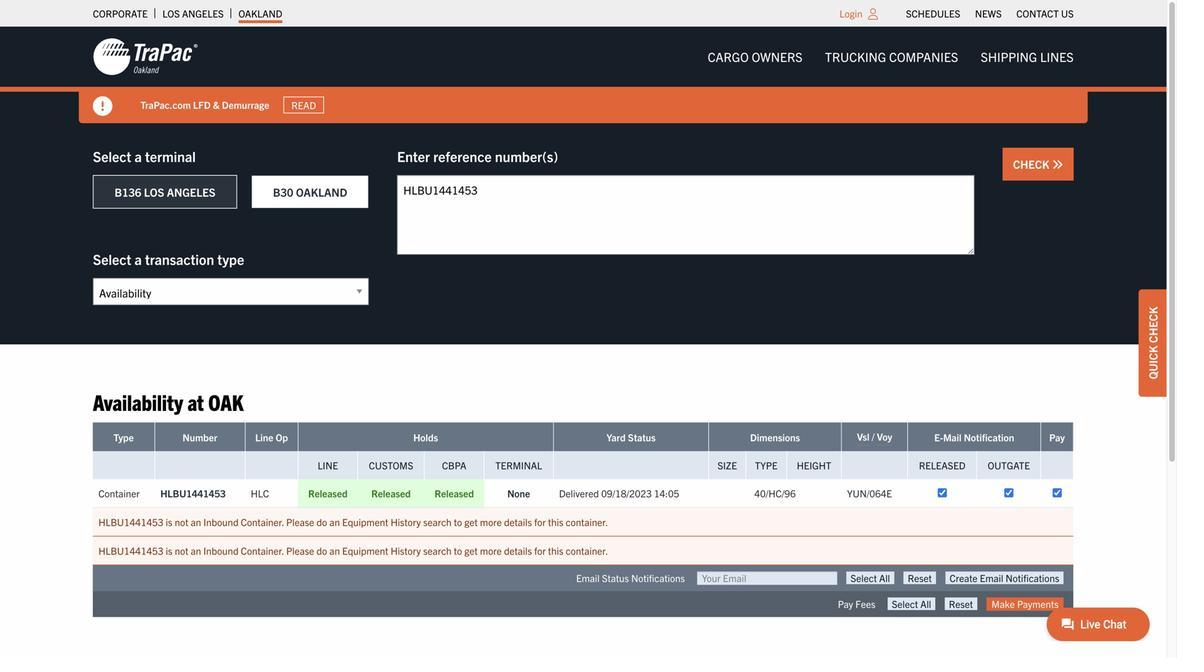 Task type: locate. For each thing, give the bounding box(es) containing it.
availability at oak
[[93, 388, 244, 416]]

line
[[255, 431, 274, 444], [318, 459, 338, 472]]

Enter reference number(s) text field
[[397, 175, 975, 255]]

select
[[93, 148, 131, 165], [93, 251, 131, 268]]

banner containing cargo owners
[[0, 27, 1178, 123]]

news
[[976, 7, 1002, 20]]

details
[[504, 516, 532, 529], [504, 545, 532, 558]]

released right the hlc
[[308, 487, 348, 500]]

1 more from the top
[[480, 516, 502, 529]]

a left transaction
[[135, 251, 142, 268]]

angeles
[[182, 7, 224, 20], [167, 185, 216, 199]]

search
[[423, 516, 452, 529], [423, 545, 452, 558]]

news link
[[976, 4, 1002, 23]]

1 a from the top
[[135, 148, 142, 165]]

1 vertical spatial los
[[144, 185, 164, 199]]

status for email
[[602, 572, 629, 585]]

1 vertical spatial search
[[423, 545, 452, 558]]

1 vertical spatial status
[[602, 572, 629, 585]]

0 vertical spatial for
[[534, 516, 546, 529]]

oakland right b30
[[296, 185, 348, 199]]

2 history from the top
[[391, 545, 421, 558]]

0 horizontal spatial type
[[114, 431, 134, 444]]

1 inbound from the top
[[204, 516, 239, 529]]

select up b136
[[93, 148, 131, 165]]

pay for pay fees
[[838, 598, 854, 611]]

delivered 09/18/2023 14:05
[[559, 487, 680, 500]]

0 vertical spatial angeles
[[182, 7, 224, 20]]

quick check link
[[1139, 290, 1167, 397]]

do
[[317, 516, 327, 529], [317, 545, 327, 558]]

line left customs
[[318, 459, 338, 472]]

an
[[191, 516, 201, 529], [330, 516, 340, 529], [191, 545, 201, 558], [330, 545, 340, 558]]

1 vertical spatial is
[[166, 545, 173, 558]]

notification
[[964, 431, 1015, 444]]

b136 los angeles
[[115, 185, 216, 199]]

a left terminal
[[135, 148, 142, 165]]

2 do from the top
[[317, 545, 327, 558]]

0 vertical spatial do
[[317, 516, 327, 529]]

banner
[[0, 27, 1178, 123]]

type
[[114, 431, 134, 444], [755, 459, 778, 472]]

oakland image
[[93, 37, 198, 76]]

1 vertical spatial a
[[135, 251, 142, 268]]

0 vertical spatial equipment
[[342, 516, 389, 529]]

0 vertical spatial line
[[255, 431, 274, 444]]

container. up "email"
[[566, 545, 608, 558]]

1 horizontal spatial type
[[755, 459, 778, 472]]

status
[[628, 431, 656, 444], [602, 572, 629, 585]]

a for transaction
[[135, 251, 142, 268]]

None checkbox
[[1053, 489, 1062, 498]]

angeles inside los angeles link
[[182, 7, 224, 20]]

history
[[391, 516, 421, 529], [391, 545, 421, 558]]

/
[[872, 431, 875, 443]]

0 vertical spatial a
[[135, 148, 142, 165]]

vsl / voy
[[857, 431, 893, 443]]

1 hlbu1441453 is not an inbound container. please do an equipment history search to get more details for this container. from the top
[[98, 516, 608, 529]]

none
[[508, 487, 530, 500]]

los angeles link
[[163, 4, 224, 23]]

2 search from the top
[[423, 545, 452, 558]]

check
[[1014, 157, 1053, 171], [1146, 307, 1160, 344]]

more
[[480, 516, 502, 529], [480, 545, 502, 558]]

0 vertical spatial is
[[166, 516, 173, 529]]

menu bar down light icon
[[697, 43, 1085, 71]]

1 history from the top
[[391, 516, 421, 529]]

1 vertical spatial container.
[[241, 545, 284, 558]]

1 vertical spatial not
[[175, 545, 189, 558]]

1 vertical spatial do
[[317, 545, 327, 558]]

2 container. from the top
[[566, 545, 608, 558]]

op
[[276, 431, 288, 444]]

2 select from the top
[[93, 251, 131, 268]]

light image
[[869, 8, 878, 20]]

0 horizontal spatial check
[[1014, 157, 1053, 171]]

los
[[163, 7, 180, 20], [144, 185, 164, 199]]

cargo owners
[[708, 49, 803, 64]]

a for terminal
[[135, 148, 142, 165]]

get
[[465, 516, 478, 529], [465, 545, 478, 558]]

line op
[[255, 431, 288, 444]]

0 horizontal spatial line
[[255, 431, 274, 444]]

1 vertical spatial hlbu1441453
[[98, 516, 163, 529]]

1 vertical spatial hlbu1441453 is not an inbound container. please do an equipment history search to get more details for this container.
[[98, 545, 608, 558]]

1 vertical spatial inbound
[[204, 545, 239, 558]]

payments
[[1018, 598, 1059, 611]]

0 vertical spatial this
[[548, 516, 564, 529]]

2 more from the top
[[480, 545, 502, 558]]

0 vertical spatial pay
[[1050, 431, 1065, 444]]

released
[[919, 459, 966, 472], [308, 487, 348, 500], [372, 487, 411, 500], [435, 487, 474, 500]]

los right b136
[[144, 185, 164, 199]]

hlbu1441453
[[160, 487, 226, 500], [98, 516, 163, 529], [98, 545, 163, 558]]

09/18/2023
[[601, 487, 652, 500]]

1 vertical spatial equipment
[[342, 545, 389, 558]]

1 vertical spatial menu bar
[[697, 43, 1085, 71]]

oakland right los angeles
[[239, 7, 282, 20]]

notifications
[[631, 572, 685, 585]]

1 vertical spatial select
[[93, 251, 131, 268]]

hlc
[[251, 487, 269, 500]]

0 vertical spatial to
[[454, 516, 462, 529]]

status right yard
[[628, 431, 656, 444]]

1 vertical spatial container.
[[566, 545, 608, 558]]

to
[[454, 516, 462, 529], [454, 545, 462, 558]]

e-mail notification
[[935, 431, 1015, 444]]

0 vertical spatial search
[[423, 516, 452, 529]]

schedules link
[[906, 4, 961, 23]]

this
[[548, 516, 564, 529], [548, 545, 564, 558]]

1 vertical spatial line
[[318, 459, 338, 472]]

14:05
[[654, 487, 680, 500]]

size
[[718, 459, 737, 472]]

None button
[[847, 572, 895, 585], [904, 572, 937, 585], [946, 572, 1064, 585], [888, 598, 936, 611], [945, 598, 978, 611], [847, 572, 895, 585], [904, 572, 937, 585], [946, 572, 1064, 585], [888, 598, 936, 611], [945, 598, 978, 611]]

2 a from the top
[[135, 251, 142, 268]]

line left the op
[[255, 431, 274, 444]]

0 vertical spatial los
[[163, 7, 180, 20]]

1 vertical spatial check
[[1146, 307, 1160, 344]]

1 vertical spatial details
[[504, 545, 532, 558]]

angeles left oakland link
[[182, 7, 224, 20]]

b136
[[115, 185, 141, 199]]

2 container. from the top
[[241, 545, 284, 558]]

pay right notification
[[1050, 431, 1065, 444]]

None checkbox
[[938, 489, 947, 498], [1005, 489, 1014, 498], [938, 489, 947, 498], [1005, 489, 1014, 498]]

0 vertical spatial inbound
[[204, 516, 239, 529]]

dimensions
[[750, 431, 800, 444]]

0 vertical spatial details
[[504, 516, 532, 529]]

1 horizontal spatial line
[[318, 459, 338, 472]]

1 this from the top
[[548, 516, 564, 529]]

1 horizontal spatial oakland
[[296, 185, 348, 199]]

corporate
[[93, 7, 148, 20]]

a
[[135, 148, 142, 165], [135, 251, 142, 268]]

oakland
[[239, 7, 282, 20], [296, 185, 348, 199]]

1 horizontal spatial pay
[[1050, 431, 1065, 444]]

2 inbound from the top
[[204, 545, 239, 558]]

los up oakland image
[[163, 7, 180, 20]]

2 hlbu1441453 is not an inbound container. please do an equipment history search to get more details for this container. from the top
[[98, 545, 608, 558]]

1 vertical spatial for
[[534, 545, 546, 558]]

angeles down terminal
[[167, 185, 216, 199]]

status for yard
[[628, 431, 656, 444]]

1 vertical spatial please
[[286, 545, 314, 558]]

0 vertical spatial please
[[286, 516, 314, 529]]

0 vertical spatial more
[[480, 516, 502, 529]]

0 vertical spatial hlbu1441453 is not an inbound container. please do an equipment history search to get more details for this container.
[[98, 516, 608, 529]]

menu bar
[[899, 4, 1082, 23], [697, 43, 1085, 71]]

0 vertical spatial get
[[465, 516, 478, 529]]

pay
[[1050, 431, 1065, 444], [838, 598, 854, 611]]

1 vertical spatial this
[[548, 545, 564, 558]]

for
[[534, 516, 546, 529], [534, 545, 546, 558]]

fees
[[856, 598, 876, 611]]

select for select a transaction type
[[93, 251, 131, 268]]

number(s)
[[495, 148, 558, 165]]

1 vertical spatial more
[[480, 545, 502, 558]]

0 vertical spatial check
[[1014, 157, 1053, 171]]

0 vertical spatial status
[[628, 431, 656, 444]]

0 horizontal spatial pay
[[838, 598, 854, 611]]

type down availability
[[114, 431, 134, 444]]

customs
[[369, 459, 413, 472]]

0 vertical spatial history
[[391, 516, 421, 529]]

solid image
[[93, 96, 113, 116]]

pay left fees
[[838, 598, 854, 611]]

0 vertical spatial not
[[175, 516, 189, 529]]

1 vertical spatial history
[[391, 545, 421, 558]]

type down dimensions
[[755, 459, 778, 472]]

0 vertical spatial container.
[[566, 516, 608, 529]]

login link
[[840, 7, 863, 20]]

b30 oakland
[[273, 185, 348, 199]]

check inside button
[[1014, 157, 1053, 171]]

1 horizontal spatial check
[[1146, 307, 1160, 344]]

0 vertical spatial type
[[114, 431, 134, 444]]

1 vertical spatial to
[[454, 545, 462, 558]]

please
[[286, 516, 314, 529], [286, 545, 314, 558]]

1 container. from the top
[[566, 516, 608, 529]]

quick
[[1146, 346, 1160, 380]]

1 vertical spatial type
[[755, 459, 778, 472]]

1 do from the top
[[317, 516, 327, 529]]

menu bar containing cargo owners
[[697, 43, 1085, 71]]

2 is from the top
[[166, 545, 173, 558]]

0 vertical spatial menu bar
[[899, 4, 1082, 23]]

0 vertical spatial select
[[93, 148, 131, 165]]

1 details from the top
[[504, 516, 532, 529]]

0 horizontal spatial oakland
[[239, 7, 282, 20]]

inbound
[[204, 516, 239, 529], [204, 545, 239, 558]]

2 this from the top
[[548, 545, 564, 558]]

mail
[[944, 431, 962, 444]]

select a terminal
[[93, 148, 196, 165]]

2 to from the top
[[454, 545, 462, 558]]

enter reference number(s)
[[397, 148, 558, 165]]

0 vertical spatial container.
[[241, 516, 284, 529]]

2 get from the top
[[465, 545, 478, 558]]

select left transaction
[[93, 251, 131, 268]]

los angeles
[[163, 7, 224, 20]]

1 select from the top
[[93, 148, 131, 165]]

lfd
[[193, 99, 211, 111]]

voy
[[877, 431, 893, 443]]

status right "email"
[[602, 572, 629, 585]]

delivered
[[559, 487, 599, 500]]

1 get from the top
[[465, 516, 478, 529]]

&
[[213, 99, 220, 111]]

select for select a terminal
[[93, 148, 131, 165]]

container. down delivered
[[566, 516, 608, 529]]

1 vertical spatial pay
[[838, 598, 854, 611]]

menu bar up the shipping on the right top of page
[[899, 4, 1082, 23]]

1 vertical spatial get
[[465, 545, 478, 558]]



Task type: describe. For each thing, give the bounding box(es) containing it.
schedules
[[906, 7, 961, 20]]

solid image
[[1053, 159, 1064, 170]]

us
[[1062, 7, 1074, 20]]

2 please from the top
[[286, 545, 314, 558]]

40/hc/96
[[755, 487, 796, 500]]

terminal
[[145, 148, 196, 165]]

trucking
[[825, 49, 887, 64]]

shipping
[[981, 49, 1038, 64]]

cargo owners link
[[697, 43, 814, 71]]

shipping lines
[[981, 49, 1074, 64]]

reference
[[433, 148, 492, 165]]

1 please from the top
[[286, 516, 314, 529]]

b30
[[273, 185, 294, 199]]

yard
[[607, 431, 626, 444]]

make payments
[[992, 598, 1059, 611]]

1 not from the top
[[175, 516, 189, 529]]

Your Email email field
[[697, 572, 838, 586]]

cbpa
[[442, 459, 467, 472]]

e-
[[935, 431, 944, 444]]

contact us
[[1017, 7, 1074, 20]]

holds
[[413, 431, 438, 444]]

corporate link
[[93, 4, 148, 23]]

make
[[992, 598, 1015, 611]]

lines
[[1041, 49, 1074, 64]]

yun/064e
[[848, 487, 892, 500]]

0 vertical spatial hlbu1441453
[[160, 487, 226, 500]]

line for line op
[[255, 431, 274, 444]]

pay for pay
[[1050, 431, 1065, 444]]

2 vertical spatial hlbu1441453
[[98, 545, 163, 558]]

number
[[183, 431, 217, 444]]

companies
[[890, 49, 959, 64]]

contact
[[1017, 7, 1059, 20]]

2 equipment from the top
[[342, 545, 389, 558]]

1 for from the top
[[534, 516, 546, 529]]

released down cbpa
[[435, 487, 474, 500]]

1 search from the top
[[423, 516, 452, 529]]

email status notifications
[[576, 572, 685, 585]]

1 vertical spatial angeles
[[167, 185, 216, 199]]

outgate
[[988, 459, 1030, 472]]

read
[[292, 99, 316, 111]]

1 to from the top
[[454, 516, 462, 529]]

owners
[[752, 49, 803, 64]]

select a transaction type
[[93, 251, 244, 268]]

1 equipment from the top
[[342, 516, 389, 529]]

transaction
[[145, 251, 214, 268]]

type
[[217, 251, 244, 268]]

released down e-
[[919, 459, 966, 472]]

2 for from the top
[[534, 545, 546, 558]]

availability
[[93, 388, 183, 416]]

line for line
[[318, 459, 338, 472]]

0 vertical spatial oakland
[[239, 7, 282, 20]]

trapac.com lfd & demurrage
[[141, 99, 269, 111]]

1 is from the top
[[166, 516, 173, 529]]

cargo
[[708, 49, 749, 64]]

trucking companies
[[825, 49, 959, 64]]

height
[[797, 459, 832, 472]]

shipping lines link
[[970, 43, 1085, 71]]

yard status
[[607, 431, 656, 444]]

terminal
[[496, 459, 542, 472]]

menu bar containing schedules
[[899, 4, 1082, 23]]

container
[[98, 487, 140, 500]]

make payments link
[[987, 598, 1064, 612]]

2 details from the top
[[504, 545, 532, 558]]

released down customs
[[372, 487, 411, 500]]

vsl
[[857, 431, 870, 443]]

oak
[[208, 388, 244, 416]]

email
[[576, 572, 600, 585]]

pay fees
[[838, 598, 876, 611]]

1 container. from the top
[[241, 516, 284, 529]]

read link
[[283, 97, 324, 114]]

demurrage
[[222, 99, 269, 111]]

quick check
[[1146, 307, 1160, 380]]

enter
[[397, 148, 430, 165]]

login
[[840, 7, 863, 20]]

trucking companies link
[[814, 43, 970, 71]]

2 not from the top
[[175, 545, 189, 558]]

1 vertical spatial oakland
[[296, 185, 348, 199]]

check button
[[1003, 148, 1074, 181]]

contact us link
[[1017, 4, 1074, 23]]

oakland link
[[239, 4, 282, 23]]

at
[[188, 388, 204, 416]]

trapac.com
[[141, 99, 191, 111]]



Task type: vqa. For each thing, say whether or not it's contained in the screenshot.
the left |
no



